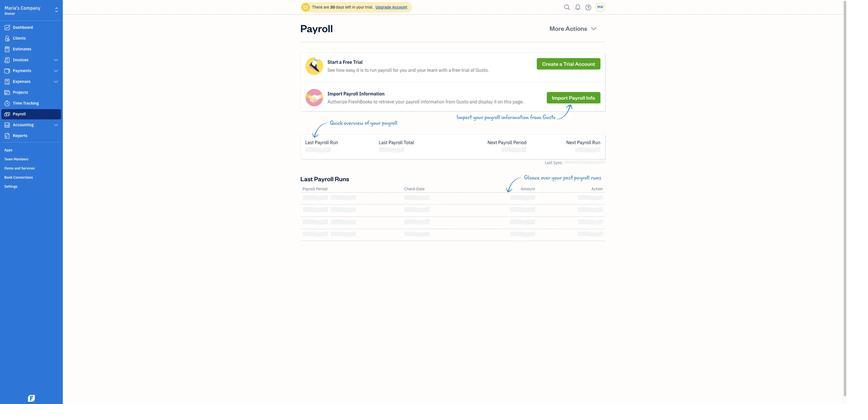Task type: vqa. For each thing, say whether or not it's contained in the screenshot.
$0 for $0 billed $0 unbilled
no



Task type: locate. For each thing, give the bounding box(es) containing it.
1 horizontal spatial period
[[514, 140, 527, 146]]

1 vertical spatial chevron large down image
[[53, 69, 59, 73]]

1 vertical spatial information
[[502, 114, 529, 121]]

last payroll runs
[[301, 175, 349, 183]]

reports
[[13, 133, 27, 138]]

1 next from the left
[[488, 140, 497, 146]]

a left free
[[339, 59, 342, 65]]

quick overview of your payroll
[[330, 120, 398, 127]]

chart image
[[4, 122, 11, 128]]

and
[[408, 67, 416, 73], [470, 99, 477, 105], [14, 166, 20, 171]]

0 horizontal spatial next
[[488, 140, 497, 146]]

1 vertical spatial account
[[575, 61, 595, 67]]

payroll for next payroll run
[[577, 140, 591, 146]]

0 horizontal spatial gusto
[[457, 99, 469, 105]]

apps link
[[1, 146, 61, 154]]

import for import your payroll information from gusto
[[457, 114, 472, 121]]

to right is
[[365, 67, 369, 73]]

and inside start a free trial see how easy it is to run payroll for you and your team with a free trial of gusto.
[[408, 67, 416, 73]]

and right items
[[14, 166, 20, 171]]

accounting
[[13, 122, 34, 128]]

this
[[504, 99, 512, 105]]

it inside the 'import payroll information authorize freshbooks to retrieve your payroll information from gusto and display it on this page.'
[[494, 99, 497, 105]]

0 vertical spatial and
[[408, 67, 416, 73]]

2 horizontal spatial a
[[560, 61, 562, 67]]

import inside 'button'
[[552, 95, 568, 101]]

0 horizontal spatial from
[[446, 99, 455, 105]]

estimates link
[[1, 44, 61, 55]]

it left on
[[494, 99, 497, 105]]

how
[[336, 67, 345, 73]]

your down display
[[473, 114, 484, 121]]

free
[[452, 67, 460, 73]]

to
[[365, 67, 369, 73], [374, 99, 378, 105]]

1 horizontal spatial information
[[502, 114, 529, 121]]

:
[[562, 160, 563, 165]]

freshbooks
[[348, 99, 373, 105]]

payment image
[[4, 68, 11, 74]]

2 horizontal spatial and
[[470, 99, 477, 105]]

and right you
[[408, 67, 416, 73]]

trial.
[[365, 5, 374, 10]]

chevron large down image
[[53, 58, 59, 63], [53, 69, 59, 73], [53, 123, 59, 128]]

0 vertical spatial information
[[421, 99, 445, 105]]

start
[[328, 59, 338, 65]]

1 vertical spatial gusto
[[543, 114, 556, 121]]

items
[[4, 166, 14, 171]]

of
[[471, 67, 475, 73], [365, 120, 369, 127]]

your left team
[[417, 67, 426, 73]]

payroll right past at the top right
[[574, 175, 590, 181]]

chevron large down image inside invoices link
[[53, 58, 59, 63]]

0 vertical spatial it
[[357, 67, 359, 73]]

it left is
[[357, 67, 359, 73]]

your inside the 'import payroll information authorize freshbooks to retrieve your payroll information from gusto and display it on this page.'
[[396, 99, 405, 105]]

3 chevron large down image from the top
[[53, 123, 59, 128]]

timer image
[[4, 101, 11, 106]]

0 vertical spatial to
[[365, 67, 369, 73]]

1 vertical spatial and
[[470, 99, 477, 105]]

0 horizontal spatial account
[[392, 5, 408, 10]]

1 vertical spatial it
[[494, 99, 497, 105]]

a right create
[[560, 61, 562, 67]]

0 vertical spatial gusto
[[457, 99, 469, 105]]

0 vertical spatial chevron large down image
[[53, 58, 59, 63]]

from
[[446, 99, 455, 105], [530, 114, 542, 121]]

next
[[488, 140, 497, 146], [567, 140, 576, 146]]

sync
[[554, 160, 562, 165]]

import
[[328, 91, 342, 97], [552, 95, 568, 101], [457, 114, 472, 121]]

estimate image
[[4, 47, 11, 52]]

payroll inside the import payroll info 'button'
[[569, 95, 585, 101]]

2 next from the left
[[567, 140, 576, 146]]

2 vertical spatial chevron large down image
[[53, 123, 59, 128]]

payroll down display
[[485, 114, 500, 121]]

import for import payroll info
[[552, 95, 568, 101]]

30
[[330, 5, 335, 10]]

your right in
[[356, 5, 364, 10]]

1 horizontal spatial to
[[374, 99, 378, 105]]

upgrade account link
[[375, 5, 408, 10]]

payroll right retrieve
[[406, 99, 420, 105]]

left
[[345, 5, 351, 10]]

gusto
[[457, 99, 469, 105], [543, 114, 556, 121]]

1 run from the left
[[330, 140, 338, 146]]

0 horizontal spatial a
[[339, 59, 342, 65]]

total
[[404, 140, 414, 146]]

display
[[478, 99, 493, 105]]

import inside the 'import payroll information authorize freshbooks to retrieve your payroll information from gusto and display it on this page.'
[[328, 91, 342, 97]]

to inside start a free trial see how easy it is to run payroll for you and your team with a free trial of gusto.
[[365, 67, 369, 73]]

retrieve
[[379, 99, 395, 105]]

0 vertical spatial of
[[471, 67, 475, 73]]

payroll left for
[[378, 67, 392, 73]]

and left display
[[470, 99, 477, 105]]

0 horizontal spatial to
[[365, 67, 369, 73]]

0 vertical spatial from
[[446, 99, 455, 105]]

on
[[498, 99, 503, 105]]

over
[[541, 175, 551, 181]]

create a trial account
[[542, 61, 595, 67]]

your
[[356, 5, 364, 10], [417, 67, 426, 73], [396, 99, 405, 105], [473, 114, 484, 121], [371, 120, 381, 127], [552, 175, 562, 181]]

settings
[[4, 185, 17, 189]]

2 chevron large down image from the top
[[53, 69, 59, 73]]

from inside the 'import payroll information authorize freshbooks to retrieve your payroll information from gusto and display it on this page.'
[[446, 99, 455, 105]]

date
[[416, 187, 425, 192]]

1 horizontal spatial and
[[408, 67, 416, 73]]

0 horizontal spatial of
[[365, 120, 369, 127]]

period
[[514, 140, 527, 146], [316, 187, 328, 192]]

payroll period
[[303, 187, 328, 192]]

days
[[336, 5, 344, 10]]

information
[[421, 99, 445, 105], [502, 114, 529, 121]]

payroll
[[301, 21, 333, 35], [344, 91, 358, 97], [569, 95, 585, 101], [13, 112, 26, 117], [315, 140, 329, 146], [389, 140, 403, 146], [498, 140, 512, 146], [577, 140, 591, 146], [314, 175, 334, 183], [303, 187, 315, 192]]

last for last payroll runs
[[301, 175, 313, 183]]

last
[[305, 140, 314, 146], [379, 140, 388, 146], [545, 160, 553, 165], [301, 175, 313, 183]]

payroll link
[[1, 109, 61, 120]]

a for create
[[560, 61, 562, 67]]

your right retrieve
[[396, 99, 405, 105]]

actions
[[566, 24, 587, 32]]

1 vertical spatial from
[[530, 114, 542, 121]]

a left free at right top
[[449, 67, 451, 73]]

chevron large down image for accounting
[[53, 123, 59, 128]]

1 horizontal spatial it
[[494, 99, 497, 105]]

1 horizontal spatial trial
[[564, 61, 574, 67]]

0 horizontal spatial import
[[328, 91, 342, 97]]

there
[[312, 5, 323, 10]]

invoices link
[[1, 55, 61, 65]]

payroll for next payroll period
[[498, 140, 512, 146]]

last for last payroll total
[[379, 140, 388, 146]]

glance
[[524, 175, 540, 181]]

client image
[[4, 36, 11, 41]]

1 horizontal spatial run
[[592, 140, 601, 146]]

gusto inside the 'import payroll information authorize freshbooks to retrieve your payroll information from gusto and display it on this page.'
[[457, 99, 469, 105]]

2 horizontal spatial import
[[552, 95, 568, 101]]

2 vertical spatial and
[[14, 166, 20, 171]]

1 horizontal spatial next
[[567, 140, 576, 146]]

it
[[357, 67, 359, 73], [494, 99, 497, 105]]

last for last payroll run
[[305, 140, 314, 146]]

payroll
[[378, 67, 392, 73], [406, 99, 420, 105], [485, 114, 500, 121], [382, 120, 398, 127], [574, 175, 590, 181]]

1 vertical spatial to
[[374, 99, 378, 105]]

payroll inside the 'import payroll information authorize freshbooks to retrieve your payroll information from gusto and display it on this page.'
[[344, 91, 358, 97]]

0 horizontal spatial it
[[357, 67, 359, 73]]

projects link
[[1, 88, 61, 98]]

of inside start a free trial see how easy it is to run payroll for you and your team with a free trial of gusto.
[[471, 67, 475, 73]]

account
[[392, 5, 408, 10], [575, 61, 595, 67]]

info
[[586, 95, 595, 101]]

last sync :
[[545, 160, 564, 165]]

mw
[[598, 5, 604, 9]]

to down information
[[374, 99, 378, 105]]

payroll for last payroll run
[[315, 140, 329, 146]]

0 horizontal spatial and
[[14, 166, 20, 171]]

main element
[[0, 0, 77, 405]]

trial up is
[[353, 59, 363, 65]]

a inside button
[[560, 61, 562, 67]]

1 vertical spatial of
[[365, 120, 369, 127]]

notifications image
[[573, 1, 583, 13]]

import for import payroll information authorize freshbooks to retrieve your payroll information from gusto and display it on this page.
[[328, 91, 342, 97]]

amount
[[521, 187, 535, 192]]

past
[[563, 175, 573, 181]]

of right trial
[[471, 67, 475, 73]]

there are 30 days left in your trial. upgrade account
[[312, 5, 408, 10]]

clients
[[13, 36, 26, 41]]

0 vertical spatial period
[[514, 140, 527, 146]]

0 horizontal spatial run
[[330, 140, 338, 146]]

1 chevron large down image from the top
[[53, 58, 59, 63]]

of right overview
[[365, 120, 369, 127]]

2 run from the left
[[592, 140, 601, 146]]

1 horizontal spatial of
[[471, 67, 475, 73]]

0 horizontal spatial trial
[[353, 59, 363, 65]]

1 horizontal spatial a
[[449, 67, 451, 73]]

run
[[370, 67, 377, 73]]

1 horizontal spatial account
[[575, 61, 595, 67]]

next for next payroll period
[[488, 140, 497, 146]]

0 horizontal spatial period
[[316, 187, 328, 192]]

trial right create
[[564, 61, 574, 67]]

1 horizontal spatial import
[[457, 114, 472, 121]]

0 horizontal spatial information
[[421, 99, 445, 105]]



Task type: describe. For each thing, give the bounding box(es) containing it.
see
[[328, 67, 335, 73]]

it inside start a free trial see how easy it is to run payroll for you and your team with a free trial of gusto.
[[357, 67, 359, 73]]

account inside button
[[575, 61, 595, 67]]

run for last payroll run
[[330, 140, 338, 146]]

1 horizontal spatial from
[[530, 114, 542, 121]]

more actions button
[[545, 21, 603, 35]]

payroll for import payroll info
[[569, 95, 585, 101]]

dashboard link
[[1, 23, 61, 33]]

dashboard image
[[4, 25, 11, 31]]

runs
[[591, 175, 601, 181]]

members
[[14, 157, 29, 162]]

is
[[360, 67, 364, 73]]

upgrade
[[376, 5, 391, 10]]

import payroll info
[[552, 95, 595, 101]]

import payroll info button
[[547, 92, 601, 104]]

check
[[404, 187, 415, 192]]

services
[[21, 166, 35, 171]]

payroll up last payroll total
[[382, 120, 398, 127]]

chevron large down image for invoices
[[53, 58, 59, 63]]

information
[[359, 91, 385, 97]]

payroll for last payroll total
[[389, 140, 403, 146]]

start a free trial see how easy it is to run payroll for you and your team with a free trial of gusto.
[[328, 59, 489, 73]]

time tracking link
[[1, 99, 61, 109]]

team members link
[[1, 155, 61, 164]]

mw button
[[596, 2, 605, 12]]

with
[[439, 67, 448, 73]]

a for start
[[339, 59, 342, 65]]

expenses
[[13, 79, 31, 84]]

go to help image
[[584, 3, 593, 12]]

overview
[[344, 120, 363, 127]]

payroll inside start a free trial see how easy it is to run payroll for you and your team with a free trial of gusto.
[[378, 67, 392, 73]]

bank connections
[[4, 176, 33, 180]]

action
[[592, 187, 603, 192]]

trial inside create a trial account button
[[564, 61, 574, 67]]

more
[[550, 24, 564, 32]]

connections
[[13, 176, 33, 180]]

your right overview
[[371, 120, 381, 127]]

payments link
[[1, 66, 61, 76]]

payroll inside the 'import payroll information authorize freshbooks to retrieve your payroll information from gusto and display it on this page.'
[[406, 99, 420, 105]]

you
[[400, 67, 407, 73]]

bank connections link
[[1, 173, 61, 182]]

last payroll run
[[305, 140, 338, 146]]

free
[[343, 59, 352, 65]]

authorize
[[328, 99, 347, 105]]

project image
[[4, 90, 11, 96]]

your inside start a free trial see how easy it is to run payroll for you and your team with a free trial of gusto.
[[417, 67, 426, 73]]

payroll inside payroll link
[[13, 112, 26, 117]]

trial inside start a free trial see how easy it is to run payroll for you and your team with a free trial of gusto.
[[353, 59, 363, 65]]

chevron large down image for payments
[[53, 69, 59, 73]]

maria's company owner
[[5, 5, 40, 16]]

payments
[[13, 68, 31, 73]]

bank
[[4, 176, 12, 180]]

easy
[[346, 67, 355, 73]]

expense image
[[4, 79, 11, 85]]

accounting link
[[1, 120, 61, 130]]

money image
[[4, 112, 11, 117]]

settings link
[[1, 182, 61, 191]]

glance over your past payroll runs
[[524, 175, 601, 181]]

reports link
[[1, 131, 61, 141]]

1 vertical spatial period
[[316, 187, 328, 192]]

team
[[4, 157, 13, 162]]

import payroll information authorize freshbooks to retrieve your payroll information from gusto and display it on this page.
[[328, 91, 524, 105]]

payroll for import payroll information authorize freshbooks to retrieve your payroll information from gusto and display it on this page.
[[344, 91, 358, 97]]

next for next payroll run
[[567, 140, 576, 146]]

run for next payroll run
[[592, 140, 601, 146]]

crown image
[[303, 4, 309, 10]]

create a trial account button
[[537, 58, 601, 70]]

chevrondown image
[[590, 24, 598, 32]]

time
[[13, 101, 22, 106]]

import your payroll information from gusto
[[457, 114, 556, 121]]

runs
[[335, 175, 349, 183]]

clients link
[[1, 33, 61, 44]]

chevron large down image
[[53, 80, 59, 84]]

report image
[[4, 133, 11, 139]]

in
[[352, 5, 356, 10]]

expenses link
[[1, 77, 61, 87]]

invoice image
[[4, 57, 11, 63]]

maria's
[[5, 5, 20, 11]]

freshbooks image
[[27, 396, 36, 403]]

items and services
[[4, 166, 35, 171]]

to inside the 'import payroll information authorize freshbooks to retrieve your payroll information from gusto and display it on this page.'
[[374, 99, 378, 105]]

search image
[[563, 3, 572, 12]]

time tracking
[[13, 101, 39, 106]]

page.
[[513, 99, 524, 105]]

trial
[[462, 67, 470, 73]]

next payroll run
[[567, 140, 601, 146]]

dashboard
[[13, 25, 33, 30]]

quick
[[330, 120, 343, 127]]

apps
[[4, 148, 12, 152]]

check date
[[404, 187, 425, 192]]

team members
[[4, 157, 29, 162]]

and inside main element
[[14, 166, 20, 171]]

and inside the 'import payroll information authorize freshbooks to retrieve your payroll information from gusto and display it on this page.'
[[470, 99, 477, 105]]

gusto.
[[476, 67, 489, 73]]

team
[[427, 67, 438, 73]]

estimates
[[13, 47, 31, 52]]

next payroll period
[[488, 140, 527, 146]]

more actions
[[550, 24, 587, 32]]

your right over
[[552, 175, 562, 181]]

company
[[21, 5, 40, 11]]

for
[[393, 67, 399, 73]]

tracking
[[23, 101, 39, 106]]

1 horizontal spatial gusto
[[543, 114, 556, 121]]

information inside the 'import payroll information authorize freshbooks to retrieve your payroll information from gusto and display it on this page.'
[[421, 99, 445, 105]]

0 vertical spatial account
[[392, 5, 408, 10]]

last for last sync :
[[545, 160, 553, 165]]

create
[[542, 61, 559, 67]]

payroll for last payroll runs
[[314, 175, 334, 183]]

items and services link
[[1, 164, 61, 173]]



